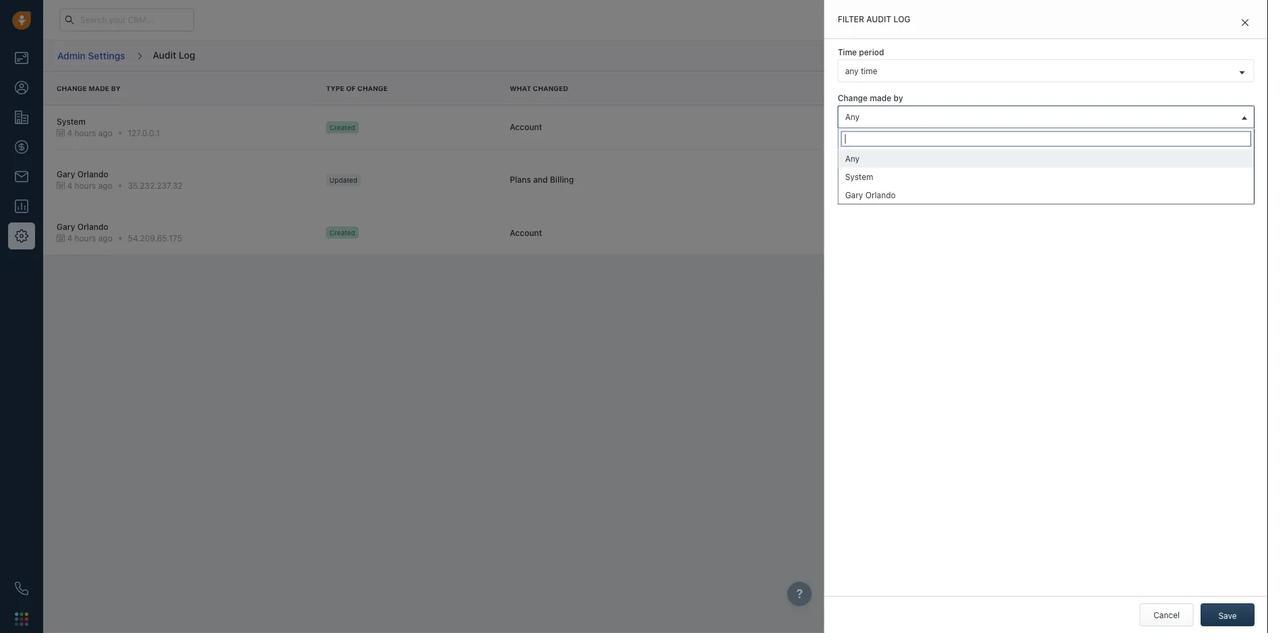 Task type: locate. For each thing, give the bounding box(es) containing it.
created for 54.209.65.175
[[329, 229, 355, 236]]

1 vertical spatial orlando
[[865, 190, 896, 199]]

gary
[[57, 169, 75, 179], [845, 190, 863, 199], [57, 222, 75, 231]]

ago left '54.209.65.175'
[[98, 233, 112, 243]]

system down what changed
[[845, 172, 873, 181]]

1 vertical spatial gary orlando
[[845, 190, 896, 199]]

change
[[57, 84, 87, 92], [358, 84, 388, 92], [838, 93, 868, 103]]

3 ago from the top
[[98, 233, 112, 243]]

account
[[510, 122, 542, 132], [510, 228, 542, 237]]

100
[[1017, 161, 1031, 170]]

hours
[[74, 128, 96, 138], [74, 181, 96, 190], [74, 233, 96, 243]]

system down change made by at the left
[[57, 117, 86, 126]]

what for what changed
[[510, 84, 531, 92]]

any button
[[838, 105, 1255, 128]]

any button
[[838, 151, 1255, 174]]

0 horizontal spatial change
[[57, 84, 87, 92]]

created
[[906, 120, 936, 129], [329, 123, 355, 131], [329, 229, 355, 236]]

your trial ends in 21 days
[[899, 15, 988, 24]]

4 hours ago down change made by at the left
[[67, 128, 112, 138]]

change down 'any' in the right top of the page
[[838, 93, 868, 103]]

0 vertical spatial ago
[[98, 128, 112, 138]]

0 vertical spatial what
[[510, 84, 531, 92]]

hours for 127.0.0.1
[[74, 128, 96, 138]]

3 hours from the top
[[74, 233, 96, 243]]

2 account from the top
[[510, 228, 542, 237]]

1 horizontal spatial audit
[[866, 14, 891, 24]]

save button
[[1201, 603, 1255, 626]]

change left made
[[57, 84, 87, 92]]

orlando for plans and billing
[[77, 169, 108, 179]]

filter audit log
[[838, 14, 910, 24]]

orlandogary85@gmail.com
[[1107, 120, 1209, 129]]

what inside dialog
[[838, 139, 858, 149]]

changed
[[533, 84, 568, 92]]

0 vertical spatial 4
[[67, 128, 72, 138]]

1 horizontal spatial filter
[[1224, 51, 1243, 60]]

2 4 hours ago from the top
[[67, 181, 112, 190]]

4 hours ago for 127.0.0.1
[[67, 128, 112, 138]]

what changed
[[510, 84, 568, 92]]

any time
[[845, 66, 877, 76]]

1 account from the top
[[510, 122, 542, 132]]

filter for filter audit log
[[838, 14, 864, 24]]

total
[[933, 161, 950, 170]]

filter inside button
[[1224, 51, 1243, 60]]

4 hours ago left '54.209.65.175'
[[67, 233, 112, 243]]

2 vertical spatial hours
[[74, 233, 96, 243]]

dialog
[[824, 0, 1268, 633]]

2 any from the top
[[845, 154, 860, 163]]

hours for 35.232.237.32
[[74, 181, 96, 190]]

ago for 54.209.65.175
[[98, 233, 112, 243]]

ends
[[933, 15, 951, 24]]

2 ago from the top
[[98, 181, 112, 190]]

1 vertical spatial log
[[179, 49, 195, 60]]

gary inside option
[[845, 190, 863, 199]]

change right of
[[358, 84, 388, 92]]

1 vertical spatial ago
[[98, 181, 112, 190]]

gary orlando
[[57, 169, 108, 179], [845, 190, 896, 199], [57, 222, 108, 231]]

filter button
[[1201, 44, 1255, 67]]

1 ago from the top
[[98, 128, 112, 138]]

1 vertical spatial account
[[510, 228, 542, 237]]

1 vertical spatial hours
[[74, 181, 96, 190]]

4 for 127.0.0.1
[[67, 128, 72, 138]]

1 vertical spatial gary
[[845, 190, 863, 199]]

what
[[510, 84, 531, 92], [838, 139, 858, 149]]

filter inside dialog
[[838, 14, 864, 24]]

time period
[[838, 48, 884, 57]]

by
[[111, 84, 121, 92]]

billing
[[550, 175, 574, 184]]

2 vertical spatial orlando
[[77, 222, 108, 231]]

orlando
[[77, 169, 108, 179], [865, 190, 896, 199], [77, 222, 108, 231]]

0 vertical spatial 4 hours ago
[[67, 128, 112, 138]]

1 4 hours ago from the top
[[67, 128, 112, 138]]

2 4 from the top
[[67, 181, 72, 190]]

2 vertical spatial ago
[[98, 233, 112, 243]]

0 horizontal spatial log
[[179, 49, 195, 60]]

created down "updated"
[[329, 229, 355, 236]]

0 vertical spatial gary
[[57, 169, 75, 179]]

users
[[994, 161, 1014, 170]]

hours for 54.209.65.175
[[74, 233, 96, 243]]

1 any from the top
[[845, 112, 860, 121]]

made
[[870, 93, 891, 103]]

0 horizontal spatial system
[[57, 117, 86, 126]]

gary orlando inside option
[[845, 190, 896, 199]]

log
[[894, 14, 910, 24], [179, 49, 195, 60]]

audit left your
[[866, 14, 891, 24]]

1 horizontal spatial what
[[838, 139, 858, 149]]

0 vertical spatial audit
[[866, 14, 891, 24]]

0 horizontal spatial what
[[510, 84, 531, 92]]

0 vertical spatial orlando
[[77, 169, 108, 179]]

0 horizontal spatial filter
[[838, 14, 864, 24]]

3 4 hours ago from the top
[[67, 233, 112, 243]]

system inside option
[[845, 172, 873, 181]]

2 vertical spatial 4
[[67, 233, 72, 243]]

trial
[[918, 15, 931, 24]]

what changed
[[838, 139, 894, 149]]

what for what changed
[[838, 139, 858, 149]]

what left 'changed' on the right top of page
[[838, 139, 858, 149]]

created for 127.0.0.1
[[329, 123, 355, 131]]

ago
[[98, 128, 112, 138], [98, 181, 112, 190], [98, 233, 112, 243]]

filter for filter
[[1224, 51, 1243, 60]]

account for 54.209.65.175
[[510, 228, 542, 237]]

any inside any button
[[845, 158, 860, 167]]

2 vertical spatial gary orlando
[[57, 222, 108, 231]]

1 4 from the top
[[67, 128, 72, 138]]

of
[[984, 161, 991, 170]]

1 hours from the top
[[74, 128, 96, 138]]

system
[[57, 117, 86, 126], [845, 172, 873, 181]]

0 vertical spatial hours
[[74, 128, 96, 138]]

what left changed
[[510, 84, 531, 92]]

of
[[346, 84, 356, 92]]

1 vertical spatial audit
[[153, 49, 176, 60]]

account down what changed
[[510, 122, 542, 132]]

ago left 35.232.237.32
[[98, 181, 112, 190]]

ago for 127.0.0.1
[[98, 128, 112, 138]]

none search field inside dialog
[[841, 131, 1251, 146]]

2 vertical spatial gary
[[57, 222, 75, 231]]

type of change
[[326, 84, 388, 92]]

change made by
[[838, 93, 903, 103]]

3 any from the top
[[845, 158, 860, 167]]

list box containing any
[[838, 149, 1254, 204]]

1 vertical spatial filter
[[1224, 51, 1243, 60]]

0 vertical spatial system
[[57, 117, 86, 126]]

1 horizontal spatial log
[[894, 14, 910, 24]]

None search field
[[841, 131, 1251, 146]]

0 vertical spatial gary orlando
[[57, 169, 108, 179]]

2 vertical spatial 4 hours ago
[[67, 233, 112, 243]]

settings
[[88, 50, 125, 61]]

ago left 127.0.0.1
[[98, 128, 112, 138]]

Search your CRM... text field
[[59, 8, 194, 31]]

list box inside dialog
[[838, 149, 1254, 204]]

3 4 from the top
[[67, 233, 72, 243]]

created down type
[[329, 123, 355, 131]]

0 horizontal spatial audit
[[153, 49, 176, 60]]

0 vertical spatial filter
[[838, 14, 864, 24]]

by
[[894, 93, 903, 103]]

list box
[[838, 149, 1254, 204]]

4 hours ago left 35.232.237.32
[[67, 181, 112, 190]]

account for 127.0.0.1
[[510, 122, 542, 132]]

audit down search your crm... text box
[[153, 49, 176, 60]]

1 vertical spatial what
[[838, 139, 858, 149]]

4 hours ago
[[67, 128, 112, 138], [67, 181, 112, 190], [67, 233, 112, 243]]

plan,
[[1073, 120, 1092, 129]]

1 vertical spatial 4
[[67, 181, 72, 190]]

0 vertical spatial log
[[894, 14, 910, 24]]

2 hours from the top
[[74, 181, 96, 190]]

account down plans
[[510, 228, 542, 237]]

any inside any dropdown button
[[845, 112, 860, 121]]

audit
[[866, 14, 891, 24], [153, 49, 176, 60]]

filter
[[838, 14, 864, 24], [1224, 51, 1243, 60]]

1 vertical spatial system
[[845, 172, 873, 181]]

any
[[845, 66, 859, 76]]

any for any button
[[845, 158, 860, 167]]

1 horizontal spatial system
[[845, 172, 873, 181]]

0 vertical spatial account
[[510, 122, 542, 132]]

2 horizontal spatial change
[[838, 93, 868, 103]]

4
[[67, 128, 72, 138], [67, 181, 72, 190], [67, 233, 72, 243]]

any
[[845, 112, 860, 121], [845, 154, 860, 163], [845, 158, 860, 167]]

1 vertical spatial 4 hours ago
[[67, 181, 112, 190]]



Task type: describe. For each thing, give the bounding box(es) containing it.
cancel
[[1154, 610, 1180, 620]]

35.232.237.32
[[128, 181, 183, 190]]

system option
[[838, 167, 1254, 186]]

an
[[938, 120, 948, 129]]

admin
[[57, 50, 86, 61]]

made
[[89, 84, 109, 92]]

phone image
[[15, 582, 28, 595]]

gary orlando for plans and billing
[[57, 169, 108, 179]]

audit inside dialog
[[866, 14, 891, 24]]

any for any dropdown button
[[845, 112, 860, 121]]

admin settings
[[57, 50, 125, 61]]

sales
[[1009, 120, 1030, 129]]

time
[[861, 66, 877, 76]]

change for change made by
[[57, 84, 87, 92]]

admin settings link
[[57, 45, 126, 66]]

any inside option
[[845, 154, 860, 163]]

21
[[961, 15, 969, 24]]

4 for 54.209.65.175
[[67, 233, 72, 243]]

any option
[[838, 149, 1254, 167]]

4 hours ago for 54.209.65.175
[[67, 233, 112, 243]]

54.209.65.175
[[128, 233, 182, 243]]

gary for plans and billing
[[57, 169, 75, 179]]

127.0.0.1
[[128, 128, 160, 138]]

save
[[1218, 611, 1237, 620]]

log inside dialog
[[894, 14, 910, 24]]

plans and billing
[[510, 175, 574, 184]]

4 for 35.232.237.32
[[67, 181, 72, 190]]

days
[[971, 15, 988, 24]]

created left an
[[906, 120, 936, 129]]

number
[[952, 161, 981, 170]]

gary orlando option
[[838, 186, 1254, 204]]

your
[[899, 15, 916, 24]]

type
[[326, 84, 344, 92]]

orlando inside option
[[865, 190, 896, 199]]

changed
[[860, 139, 894, 149]]

for
[[1094, 120, 1105, 129]]

and
[[533, 175, 548, 184]]

gary for account
[[57, 222, 75, 231]]

cancel button
[[1140, 603, 1194, 626]]

change made by
[[57, 84, 121, 92]]

on
[[983, 120, 992, 129]]

ago for 35.232.237.32
[[98, 181, 112, 190]]

added
[[906, 161, 931, 170]]

dialog containing filter audit log
[[824, 0, 1268, 633]]

enterprise
[[1032, 120, 1071, 129]]

change for change made by
[[838, 93, 868, 103]]

period
[[859, 48, 884, 57]]

audit log
[[153, 49, 195, 60]]

the
[[995, 120, 1007, 129]]

4 hours ago for 35.232.237.32
[[67, 181, 112, 190]]

updated
[[329, 176, 357, 184]]

created an account on the sales enterprise plan, for orlandogary85@gmail.com
[[906, 120, 1209, 129]]

any time link
[[838, 60, 1253, 82]]

in
[[953, 15, 959, 24]]

1 horizontal spatial change
[[358, 84, 388, 92]]

added total number of users 100
[[906, 161, 1031, 170]]

orlando for account
[[77, 222, 108, 231]]

time
[[838, 48, 857, 57]]

plans
[[510, 175, 531, 184]]

account
[[950, 120, 981, 129]]

gary orlando for account
[[57, 222, 108, 231]]

freshworks switcher image
[[15, 612, 28, 626]]

phone element
[[8, 575, 35, 602]]



Task type: vqa. For each thing, say whether or not it's contained in the screenshot.
Billing
yes



